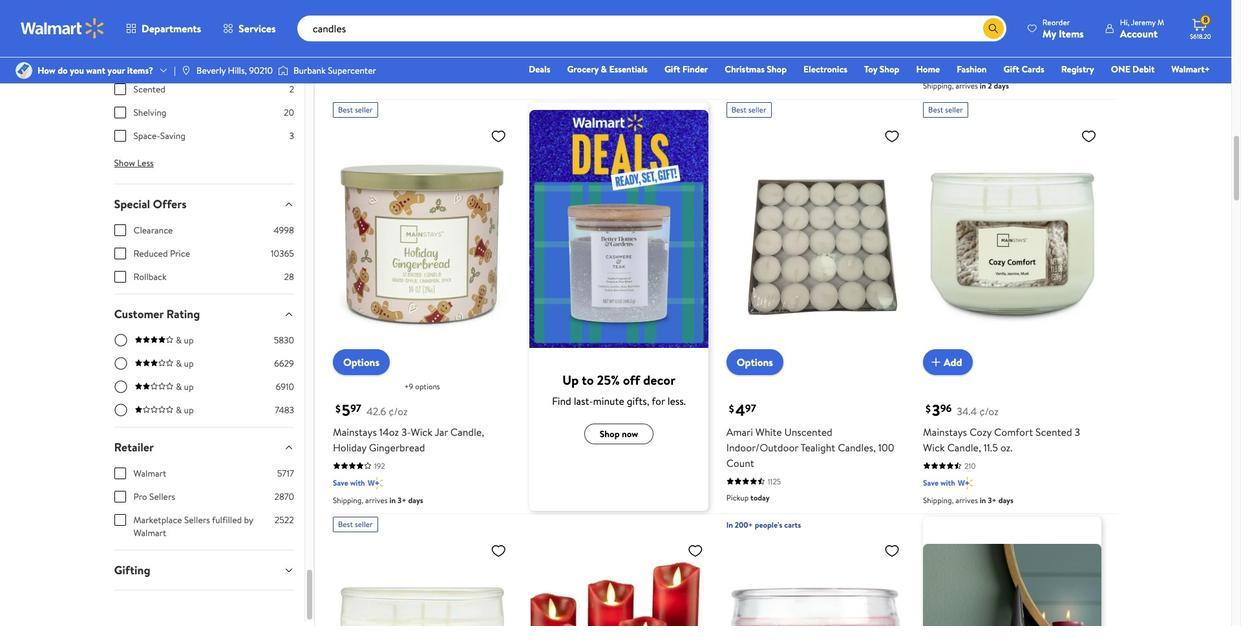 Task type: describe. For each thing, give the bounding box(es) containing it.
wick inside $ 3 96 34.4 ¢/oz mainstays cozy comfort scented 3 wick candle, 11.5 oz.
[[924, 440, 945, 455]]

toy shop
[[865, 63, 900, 76]]

customer rating tab
[[104, 294, 305, 334]]

walmart+ link
[[1166, 62, 1217, 76]]

walmart plus image down 210
[[958, 477, 974, 489]]

mainstays juicy watermelon scented 3-wick glass jar candle, 11.5 oz image
[[727, 537, 905, 626]]

shipping, inside pickup today shipping, arrives in 2 days
[[924, 80, 954, 91]]

unscented
[[785, 425, 833, 439]]

86
[[571, 12, 580, 23]]

up for 7483
[[184, 404, 194, 416]]

3 inside the "features" group
[[289, 129, 294, 142]]

1 horizontal spatial 3
[[933, 399, 941, 421]]

in up grocery
[[587, 46, 593, 57]]

gifts,
[[627, 394, 650, 408]]

wick inside $ 5 97 42.6 ¢/oz mainstays 14oz 3-wick jar candle, holiday gingerbread
[[411, 425, 433, 439]]

& up for 5830
[[176, 334, 194, 347]]

none checkbox inside special offers group
[[114, 271, 126, 283]]

add to favorites list, mainstays cozy comfort scented 3 wick candle, 11.5 oz. image
[[1082, 128, 1097, 144]]

essentials
[[609, 63, 648, 76]]

special offers group
[[114, 224, 294, 294]]

pro
[[134, 490, 147, 503]]

in down 11.5
[[980, 495, 987, 506]]

gift finder
[[665, 63, 708, 76]]

4998
[[274, 224, 294, 237]]

pro sellers
[[134, 490, 175, 503]]

$ 4 97
[[729, 399, 757, 421]]

midsummer's
[[991, 0, 1050, 14]]

in right supercenter
[[390, 62, 396, 73]]

7483
[[275, 404, 294, 416]]

departments button
[[115, 13, 212, 44]]

options for 42.6 ¢/oz
[[343, 355, 380, 369]]

hi,
[[1121, 16, 1130, 27]]

gift for gift cards
[[1004, 63, 1020, 76]]

home
[[917, 63, 940, 76]]

large
[[974, 15, 999, 29]]

you
[[70, 64, 84, 77]]

hi, jeremy m account
[[1121, 16, 1165, 40]]

+9
[[404, 381, 413, 392]]

registry
[[1062, 63, 1095, 76]]

jar for 5
[[435, 425, 448, 439]]

Search search field
[[297, 16, 1007, 41]]

comfort
[[995, 425, 1034, 439]]

2 left electronics link
[[792, 62, 796, 73]]

& for 6910
[[176, 380, 182, 393]]

2 horizontal spatial 3
[[1075, 425, 1081, 439]]

1 shipping, arrives in 2 days from the left
[[333, 62, 419, 73]]

1 vertical spatial candle
[[1056, 15, 1088, 29]]

add to favorites list, mainstays 14oz 3-wick jar candle, holiday gingerbread image
[[491, 128, 507, 144]]

one debit
[[1112, 63, 1155, 76]]

1125
[[768, 476, 782, 487]]

options link for 42.6 ¢/oz
[[333, 349, 390, 375]]

up
[[563, 371, 579, 389]]

best seller for 34.4 ¢/oz
[[929, 104, 964, 115]]

in inside pickup today shipping, arrives in 2 days
[[980, 80, 987, 91]]

gift cards
[[1004, 63, 1045, 76]]

shop for christmas shop
[[767, 63, 787, 76]]

price
[[170, 247, 190, 260]]

add to favorites list, mainstays juicy watermelon scented 3-wick glass jar candle, 11.5 oz image
[[885, 543, 900, 559]]

clearance
[[134, 224, 173, 237]]

electronics link
[[798, 62, 854, 76]]

burbank supercenter
[[294, 64, 376, 77]]

 image for how
[[16, 62, 32, 79]]

offers
[[153, 196, 187, 212]]

mainstays vanilla scented 3-wick glass jar candle, 11.5 oz image
[[333, 537, 512, 626]]

one
[[1112, 63, 1131, 76]]

42.6
[[367, 404, 386, 418]]

3-
[[402, 425, 411, 439]]

1 walmart from the top
[[134, 467, 166, 480]]

amari
[[727, 425, 753, 439]]

christmas shop link
[[719, 62, 793, 76]]

special
[[114, 196, 150, 212]]

m
[[1158, 16, 1165, 27]]

hills,
[[228, 64, 247, 77]]

special offers button
[[104, 184, 305, 224]]

off
[[623, 371, 640, 389]]

 image for burbank
[[278, 64, 288, 77]]

96
[[941, 401, 952, 415]]

gingerbread
[[369, 440, 425, 455]]

retailer
[[114, 439, 154, 455]]

days down gingerbread
[[408, 495, 423, 506]]

3 out of 5 stars and up, 6629 items radio
[[114, 357, 127, 370]]

seller for 34.4 ¢/oz
[[946, 104, 964, 115]]

add to favorites list, amari white unscented indoor/outdoor tealight candles, 100 count image
[[885, 128, 900, 144]]

count
[[727, 456, 755, 470]]

options
[[415, 381, 440, 392]]

2 inside pickup today shipping, arrives in 2 days
[[988, 80, 993, 91]]

& up for 7483
[[176, 404, 194, 416]]

& up for 6910
[[176, 380, 194, 393]]

$ for 3
[[926, 402, 931, 416]]

arrives inside pickup today shipping, arrives in 2 days
[[956, 80, 978, 91]]

sellers for pro
[[149, 490, 175, 503]]

last-
[[574, 394, 593, 408]]

do
[[58, 64, 68, 77]]

departments
[[142, 21, 201, 36]]

white
[[756, 425, 782, 439]]

$ for 4
[[729, 402, 734, 416]]

deals
[[529, 63, 551, 76]]

how
[[38, 64, 55, 77]]

1 out of 5 stars and up, 7483 items radio
[[114, 404, 127, 416]]

8
[[1204, 14, 1209, 25]]

electronics
[[804, 63, 848, 76]]

rating
[[166, 306, 200, 322]]

in
[[727, 519, 733, 530]]

25%
[[597, 371, 620, 389]]

customer
[[114, 306, 164, 322]]

days inside pickup today shipping, arrives in 2 days
[[994, 80, 1009, 91]]

gift for gift finder
[[665, 63, 681, 76]]

20
[[284, 106, 294, 119]]

fashion
[[957, 63, 987, 76]]

2 inside the "features" group
[[289, 83, 294, 96]]

registry link
[[1056, 62, 1101, 76]]

in left electronics
[[783, 62, 790, 73]]

28
[[284, 270, 294, 283]]

8 $618.20
[[1191, 14, 1212, 41]]

candle, inside $ 5 97 42.6 ¢/oz mainstays 14oz 3-wick jar candle, holiday gingerbread
[[451, 425, 484, 439]]

shipping, arrives in 3+ days for 3
[[924, 495, 1014, 506]]

 image for beverly
[[181, 65, 191, 76]]

retailer tab
[[104, 427, 305, 467]]

|
[[174, 64, 176, 77]]

& for 6629
[[176, 357, 182, 370]]

in 200+ people's carts
[[727, 519, 801, 530]]

best for 34.4 ¢/oz
[[929, 104, 944, 115]]

pickup today
[[727, 492, 770, 503]]

my
[[1043, 26, 1057, 40]]

show less button
[[104, 153, 164, 173]]

mainstays cozy comfort scented 3 wick candle, 11.5 oz. image
[[924, 123, 1102, 365]]

100
[[879, 440, 895, 455]]

options link for 4
[[727, 349, 784, 375]]

walmart plus image up supercenter
[[368, 44, 383, 56]]

5830
[[274, 334, 294, 347]]

today for shipping, arrives
[[948, 69, 967, 80]]

space-
[[134, 129, 160, 142]]

walmart plus image up christmas shop
[[762, 44, 777, 56]]

your
[[108, 64, 125, 77]]

add to favorites list, mainstays vanilla scented 3-wick glass jar candle, 11.5 oz image
[[491, 543, 507, 559]]

customer rating button
[[104, 294, 305, 334]]

amari white unscented indoor/outdoor tealight candles, 100 count image
[[727, 123, 905, 365]]

by
[[244, 514, 253, 526]]



Task type: locate. For each thing, give the bounding box(es) containing it.
10365
[[271, 247, 294, 260]]

marketplace sellers fulfilled by walmart
[[134, 514, 253, 539]]

walmart+
[[1172, 63, 1211, 76]]

0 horizontal spatial  image
[[16, 62, 32, 79]]

scented
[[1017, 15, 1054, 29], [134, 83, 166, 96], [1036, 425, 1073, 439]]

wick down 96 on the bottom
[[924, 440, 945, 455]]

night
[[1053, 0, 1078, 14]]

deals link
[[523, 62, 556, 76]]

wick up gingerbread
[[411, 425, 433, 439]]

97 for 5
[[350, 401, 361, 415]]

pickup for pickup today
[[727, 492, 749, 503]]

options link
[[333, 349, 390, 375], [727, 349, 784, 375]]

search icon image
[[989, 23, 999, 34]]

want
[[86, 64, 105, 77]]

sellers for marketplace
[[184, 514, 210, 526]]

shipping,
[[530, 46, 560, 57], [333, 62, 364, 73], [727, 62, 757, 73], [924, 80, 954, 91], [333, 495, 364, 506], [924, 495, 954, 506]]

days up grocery & essentials link
[[605, 46, 620, 57]]

1 vertical spatial wick
[[924, 440, 945, 455]]

$ inside $ 3 96 34.4 ¢/oz mainstays cozy comfort scented 3 wick candle, 11.5 oz.
[[926, 402, 931, 416]]

shipping, arrives in 3+ days for 5
[[333, 495, 423, 506]]

mainstays down 96 on the bottom
[[924, 425, 968, 439]]

scented inside the "features" group
[[134, 83, 166, 96]]

97 for 4
[[746, 401, 757, 415]]

97 inside $ 5 97 42.6 ¢/oz mainstays 14oz 3-wick jar candle, holiday gingerbread
[[350, 401, 361, 415]]

reduced
[[134, 247, 168, 260]]

1 vertical spatial pickup
[[727, 492, 749, 503]]

options up $ 4 97
[[737, 355, 773, 369]]

1 vertical spatial scented
[[134, 83, 166, 96]]

today inside pickup today shipping, arrives in 2 days
[[948, 69, 967, 80]]

0 horizontal spatial $
[[336, 402, 341, 416]]

walmart plus image
[[958, 51, 974, 64]]

up to 25% off decor. find last-minute gifts, for less. image
[[530, 110, 709, 348]]

best for 42.6 ¢/oz
[[338, 104, 353, 115]]

6910
[[276, 380, 294, 393]]

toy shop link
[[859, 62, 906, 76]]

mainstays for 5
[[333, 425, 377, 439]]

2 vertical spatial 3
[[1075, 425, 1081, 439]]

jar inside $ 5 97 42.6 ¢/oz mainstays 14oz 3-wick jar candle, holiday gingerbread
[[435, 425, 448, 439]]

in down gingerbread
[[390, 495, 396, 506]]

0 horizontal spatial 3
[[289, 129, 294, 142]]

2 $ from the left
[[729, 402, 734, 416]]

0 horizontal spatial wick
[[411, 425, 433, 439]]

shop inside 'link'
[[880, 63, 900, 76]]

2 walmart from the top
[[134, 526, 166, 539]]

today down 1125
[[751, 492, 770, 503]]

0 horizontal spatial today
[[751, 492, 770, 503]]

$ left 96 on the bottom
[[926, 402, 931, 416]]

seller for 4
[[749, 104, 767, 115]]

seller
[[355, 104, 373, 115], [749, 104, 767, 115], [946, 104, 964, 115], [355, 519, 373, 530]]

¢/oz inside $ 3 96 34.4 ¢/oz mainstays cozy comfort scented 3 wick candle, 11.5 oz.
[[980, 404, 999, 418]]

1 ¢/oz from the left
[[389, 404, 408, 418]]

2 horizontal spatial  image
[[278, 64, 288, 77]]

¢/oz for 3
[[980, 404, 999, 418]]

sellers right pro
[[149, 490, 175, 503]]

toy
[[865, 63, 878, 76]]

gift left cards
[[1004, 63, 1020, 76]]

retailer button
[[104, 427, 305, 467]]

mainstays inside $ 5 97 42.6 ¢/oz mainstays 14oz 3-wick jar candle, holiday gingerbread
[[333, 425, 377, 439]]

days right supercenter
[[404, 62, 419, 73]]

0 vertical spatial scented
[[1017, 15, 1054, 29]]

options link up $ 4 97
[[727, 349, 784, 375]]

walmart image
[[21, 18, 105, 39]]

210
[[965, 460, 976, 471]]

2 shipping, arrives in 2 days from the left
[[727, 62, 813, 73]]

2870
[[275, 490, 294, 503]]

best for 4
[[732, 104, 747, 115]]

candle down night on the right top of page
[[1056, 15, 1088, 29]]

2 shop from the left
[[880, 63, 900, 76]]

 image right |
[[181, 65, 191, 76]]

reorder my items
[[1043, 16, 1084, 40]]

add button
[[924, 349, 973, 375]]

$ inside $ 5 97 42.6 ¢/oz mainstays 14oz 3-wick jar candle, holiday gingerbread
[[336, 402, 341, 416]]

scented right the comfort
[[1036, 425, 1073, 439]]

pickup for pickup today shipping, arrives in 2 days
[[924, 69, 946, 80]]

scented down midsummer's
[[1017, 15, 1054, 29]]

candles,
[[838, 440, 876, 455]]

mainstays for 3
[[924, 425, 968, 439]]

save
[[333, 44, 349, 55], [727, 44, 742, 55], [924, 52, 939, 63], [333, 477, 349, 488], [924, 477, 939, 488]]

0 horizontal spatial shipping, arrives in 2 days
[[333, 62, 419, 73]]

best down supercenter
[[338, 104, 353, 115]]

Walmart Site-Wide search field
[[297, 16, 1007, 41]]

1 horizontal spatial 3+
[[595, 46, 603, 57]]

in
[[587, 46, 593, 57], [390, 62, 396, 73], [783, 62, 790, 73], [980, 80, 987, 91], [390, 495, 396, 506], [980, 495, 987, 506]]

customer rating option group
[[114, 334, 294, 427]]

scented down items?
[[134, 83, 166, 96]]

0 horizontal spatial 97
[[350, 401, 361, 415]]

2 up 20
[[289, 83, 294, 96]]

oshine 5 pack red flameless candles led battery operated candles moving wick electric pillar candles real wax flickering flame with remote control for christmas,valentine's day,holiday,party image
[[530, 537, 709, 626]]

today for today
[[751, 492, 770, 503]]

0 vertical spatial today
[[948, 69, 967, 80]]

97 left 42.6
[[350, 401, 361, 415]]

walmart plus image
[[368, 44, 383, 56], [762, 44, 777, 56], [368, 477, 383, 489], [958, 477, 974, 489]]

best seller for 42.6 ¢/oz
[[338, 104, 373, 115]]

finder
[[683, 63, 708, 76]]

show
[[114, 156, 135, 169]]

$ left the 4
[[729, 402, 734, 416]]

add to favorites list, oshine 5 pack red flameless candles led battery operated candles moving wick electric pillar candles real wax flickering flame with remote control for christmas,valentine's day,holiday,party image
[[688, 543, 703, 559]]

$ inside $ 4 97
[[729, 402, 734, 416]]

how do you want your items?
[[38, 64, 153, 77]]

1 vertical spatial walmart
[[134, 526, 166, 539]]

3 right the comfort
[[1075, 425, 1081, 439]]

0 horizontal spatial mainstays
[[333, 425, 377, 439]]

1 vertical spatial candle,
[[948, 440, 982, 455]]

1 horizontal spatial candle,
[[948, 440, 982, 455]]

pickup left fashion
[[924, 69, 946, 80]]

yankee candle midsummer's night - 22 oz original large jar scented candle
[[924, 0, 1098, 29]]

show less
[[114, 156, 154, 169]]

2 down fashion link
[[988, 80, 993, 91]]

3 up from the top
[[184, 380, 194, 393]]

original
[[936, 15, 972, 29]]

jar right search icon
[[1001, 15, 1015, 29]]

less
[[137, 156, 154, 169]]

¢/oz for 5
[[389, 404, 408, 418]]

best down home
[[929, 104, 944, 115]]

0 horizontal spatial sellers
[[149, 490, 175, 503]]

1 horizontal spatial sellers
[[184, 514, 210, 526]]

walmart down pro sellers
[[134, 526, 166, 539]]

2 horizontal spatial $
[[926, 402, 931, 416]]

arrives
[[562, 46, 585, 57], [365, 62, 388, 73], [759, 62, 782, 73], [956, 80, 978, 91], [365, 495, 388, 506], [956, 495, 978, 506]]

1 horizontal spatial 97
[[746, 401, 757, 415]]

add
[[944, 355, 963, 369]]

candle,
[[451, 425, 484, 439], [948, 440, 982, 455]]

sellers left fulfilled
[[184, 514, 210, 526]]

97 up amari
[[746, 401, 757, 415]]

0 horizontal spatial shipping, arrives in 3+ days
[[333, 495, 423, 506]]

shop
[[767, 63, 787, 76], [880, 63, 900, 76]]

1 horizontal spatial options
[[737, 355, 773, 369]]

1 horizontal spatial wick
[[924, 440, 945, 455]]

scented inside yankee candle midsummer's night - 22 oz original large jar scented candle
[[1017, 15, 1054, 29]]

2 out of 5 stars and up, 6910 items radio
[[114, 380, 127, 393]]

0 horizontal spatial options link
[[333, 349, 390, 375]]

97
[[350, 401, 361, 415], [746, 401, 757, 415]]

1 horizontal spatial options link
[[727, 349, 784, 375]]

2 options from the left
[[737, 355, 773, 369]]

11.5
[[984, 440, 998, 455]]

2 horizontal spatial 3+
[[988, 495, 997, 506]]

gift finder link
[[659, 62, 714, 76]]

1 gift from the left
[[665, 63, 681, 76]]

up for 6629
[[184, 357, 194, 370]]

2 horizontal spatial shipping, arrives in 3+ days
[[924, 495, 1014, 506]]

people's
[[755, 519, 783, 530]]

1 horizontal spatial candle
[[1056, 15, 1088, 29]]

home link
[[911, 62, 946, 76]]

retailer group
[[114, 467, 294, 550]]

22
[[1087, 0, 1098, 14]]

add to cart image
[[929, 354, 944, 370]]

shipping, arrives in 3+ days
[[530, 46, 620, 57], [333, 495, 423, 506], [924, 495, 1014, 506]]

seller for 42.6 ¢/oz
[[355, 104, 373, 115]]

shipping, arrives in 3+ days up grocery
[[530, 46, 620, 57]]

2 ¢/oz from the left
[[980, 404, 999, 418]]

best seller for 4
[[732, 104, 767, 115]]

1 options link from the left
[[333, 349, 390, 375]]

1 vertical spatial jar
[[435, 425, 448, 439]]

$
[[336, 402, 341, 416], [729, 402, 734, 416], [926, 402, 931, 416]]

2522
[[275, 514, 294, 526]]

& up for 6629
[[176, 357, 194, 370]]

1 horizontal spatial today
[[948, 69, 967, 80]]

1 horizontal spatial ¢/oz
[[980, 404, 999, 418]]

best right 2522
[[338, 519, 353, 530]]

0 vertical spatial pickup
[[924, 69, 946, 80]]

1 options from the left
[[343, 355, 380, 369]]

mainstays 14oz 3-wick jar candle, holiday gingerbread image
[[333, 123, 512, 365]]

candle, inside $ 3 96 34.4 ¢/oz mainstays cozy comfort scented 3 wick candle, 11.5 oz.
[[948, 440, 982, 455]]

2 right supercenter
[[398, 62, 402, 73]]

2 97 from the left
[[746, 401, 757, 415]]

pickup inside pickup today shipping, arrives in 2 days
[[924, 69, 946, 80]]

1 up from the top
[[184, 334, 194, 347]]

one debit link
[[1106, 62, 1161, 76]]

up for 5830
[[184, 334, 194, 347]]

fashion link
[[951, 62, 993, 76]]

1 horizontal spatial  image
[[181, 65, 191, 76]]

None checkbox
[[114, 83, 126, 95], [114, 107, 126, 118], [114, 130, 126, 142], [114, 224, 126, 236], [114, 248, 126, 259], [114, 468, 126, 479], [114, 491, 126, 503], [114, 514, 126, 526], [114, 83, 126, 95], [114, 107, 126, 118], [114, 130, 126, 142], [114, 224, 126, 236], [114, 248, 126, 259], [114, 468, 126, 479], [114, 491, 126, 503], [114, 514, 126, 526]]

3+ for 5
[[398, 495, 407, 506]]

 image right the "90210"
[[278, 64, 288, 77]]

$ for 5
[[336, 402, 341, 416]]

0 horizontal spatial gift
[[665, 63, 681, 76]]

candle, up 210
[[948, 440, 982, 455]]

shop right the 'toy' on the right
[[880, 63, 900, 76]]

best seller
[[338, 104, 373, 115], [732, 104, 767, 115], [929, 104, 964, 115], [338, 519, 373, 530]]

4 & up from the top
[[176, 404, 194, 416]]

options for 4
[[737, 355, 773, 369]]

1 horizontal spatial shop
[[880, 63, 900, 76]]

up
[[184, 334, 194, 347], [184, 357, 194, 370], [184, 380, 194, 393], [184, 404, 194, 416]]

mainstays up holiday
[[333, 425, 377, 439]]

2 options link from the left
[[727, 349, 784, 375]]

with
[[350, 44, 365, 55], [744, 44, 759, 55], [941, 52, 956, 63], [350, 477, 365, 488], [941, 477, 956, 488]]

0 horizontal spatial options
[[343, 355, 380, 369]]

shipping, arrives in 3+ days down 210
[[924, 495, 1014, 506]]

up for 6910
[[184, 380, 194, 393]]

jar right the 3-
[[435, 425, 448, 439]]

mainstays inside $ 3 96 34.4 ¢/oz mainstays cozy comfort scented 3 wick candle, 11.5 oz.
[[924, 425, 968, 439]]

1 horizontal spatial shipping, arrives in 3+ days
[[530, 46, 620, 57]]

0 vertical spatial sellers
[[149, 490, 175, 503]]

3 down 20
[[289, 129, 294, 142]]

fulfilled
[[212, 514, 242, 526]]

1 horizontal spatial pickup
[[924, 69, 946, 80]]

for
[[652, 394, 665, 408]]

¢/oz right 34.4
[[980, 404, 999, 418]]

3+ for 3
[[988, 495, 997, 506]]

1 horizontal spatial gift
[[1004, 63, 1020, 76]]

0 horizontal spatial 3+
[[398, 495, 407, 506]]

1 horizontal spatial jar
[[1001, 15, 1015, 29]]

tealight
[[801, 440, 836, 455]]

1 vertical spatial sellers
[[184, 514, 210, 526]]

minute
[[593, 394, 625, 408]]

 image left how
[[16, 62, 32, 79]]

candle, right the 3-
[[451, 425, 484, 439]]

1 mainstays from the left
[[333, 425, 377, 439]]

cards
[[1022, 63, 1045, 76]]

special offers
[[114, 196, 187, 212]]

1 & up from the top
[[176, 334, 194, 347]]

1 horizontal spatial shipping, arrives in 2 days
[[727, 62, 813, 73]]

options link up 5
[[333, 349, 390, 375]]

walmart plus image down "192"
[[368, 477, 383, 489]]

1 $ from the left
[[336, 402, 341, 416]]

5
[[342, 399, 350, 421]]

$ left 5
[[336, 402, 341, 416]]

3 left 34.4
[[933, 399, 941, 421]]

+9 options
[[404, 381, 440, 392]]

34.4
[[957, 404, 977, 418]]

save with
[[333, 44, 365, 55], [727, 44, 759, 55], [924, 52, 956, 63], [333, 477, 365, 488], [924, 477, 956, 488]]

debit
[[1133, 63, 1155, 76]]

mainstays
[[333, 425, 377, 439], [924, 425, 968, 439]]

features group
[[114, 0, 294, 153]]

jar for candle
[[1001, 15, 1015, 29]]

4 up from the top
[[184, 404, 194, 416]]

97 inside $ 4 97
[[746, 401, 757, 415]]

pickup today shipping, arrives in 2 days
[[924, 69, 1009, 91]]

1 shop from the left
[[767, 63, 787, 76]]

days down gift cards
[[994, 80, 1009, 91]]

$ 3 96 34.4 ¢/oz mainstays cozy comfort scented 3 wick candle, 11.5 oz.
[[924, 399, 1081, 455]]

0 vertical spatial walmart
[[134, 467, 166, 480]]

4 out of 5 stars and up, 5830 items radio
[[114, 334, 127, 347]]

1 horizontal spatial mainstays
[[924, 425, 968, 439]]

2 mainstays from the left
[[924, 425, 968, 439]]

pickup
[[924, 69, 946, 80], [727, 492, 749, 503]]

supercenter
[[328, 64, 376, 77]]

days right christmas shop link
[[798, 62, 813, 73]]

gift left finder
[[665, 63, 681, 76]]

2 & up from the top
[[176, 357, 194, 370]]

& for 7483
[[176, 404, 182, 416]]

0 vertical spatial candle
[[957, 0, 988, 14]]

grocery
[[567, 63, 599, 76]]

90210
[[249, 64, 273, 77]]

gift
[[665, 63, 681, 76], [1004, 63, 1020, 76]]

grocery & essentials link
[[562, 62, 654, 76]]

pickup up 200+
[[727, 492, 749, 503]]

1 vertical spatial 3
[[933, 399, 941, 421]]

None checkbox
[[114, 271, 126, 283]]

0 horizontal spatial ¢/oz
[[389, 404, 408, 418]]

3 & up from the top
[[176, 380, 194, 393]]

best down christmas
[[732, 104, 747, 115]]

0 vertical spatial wick
[[411, 425, 433, 439]]

jeremy
[[1132, 16, 1156, 27]]

& for 5830
[[176, 334, 182, 347]]

3 $ from the left
[[926, 402, 931, 416]]

0 horizontal spatial candle
[[957, 0, 988, 14]]

candle up large
[[957, 0, 988, 14]]

0 vertical spatial candle,
[[451, 425, 484, 439]]

today down walmart plus icon
[[948, 69, 967, 80]]

0 vertical spatial jar
[[1001, 15, 1015, 29]]

1 horizontal spatial $
[[729, 402, 734, 416]]

walmart
[[134, 467, 166, 480], [134, 526, 166, 539]]

&
[[601, 63, 607, 76], [176, 334, 182, 347], [176, 357, 182, 370], [176, 380, 182, 393], [176, 404, 182, 416]]

1 vertical spatial today
[[751, 492, 770, 503]]

rollback
[[134, 270, 167, 283]]

to
[[582, 371, 594, 389]]

0 horizontal spatial pickup
[[727, 492, 749, 503]]

 image
[[16, 62, 32, 79], [278, 64, 288, 77], [181, 65, 191, 76]]

walmart up pro sellers
[[134, 467, 166, 480]]

gifting tab
[[104, 550, 305, 590]]

services button
[[212, 13, 287, 44]]

shop for toy shop
[[880, 63, 900, 76]]

shipping, arrives in 3+ days down "192"
[[333, 495, 423, 506]]

0 horizontal spatial jar
[[435, 425, 448, 439]]

jar inside yankee candle midsummer's night - 22 oz original large jar scented candle
[[1001, 15, 1015, 29]]

in down fashion link
[[980, 80, 987, 91]]

¢/oz right 42.6
[[389, 404, 408, 418]]

1 97 from the left
[[350, 401, 361, 415]]

sellers inside the marketplace sellers fulfilled by walmart
[[184, 514, 210, 526]]

days down oz.
[[999, 495, 1014, 506]]

scented inside $ 3 96 34.4 ¢/oz mainstays cozy comfort scented 3 wick candle, 11.5 oz.
[[1036, 425, 1073, 439]]

0 vertical spatial 3
[[289, 129, 294, 142]]

2 vertical spatial scented
[[1036, 425, 1073, 439]]

¢/oz inside $ 5 97 42.6 ¢/oz mainstays 14oz 3-wick jar candle, holiday gingerbread
[[389, 404, 408, 418]]

3+ down gingerbread
[[398, 495, 407, 506]]

0 horizontal spatial shop
[[767, 63, 787, 76]]

2 up from the top
[[184, 357, 194, 370]]

special offers tab
[[104, 184, 305, 224]]

options up 5
[[343, 355, 380, 369]]

walmart inside the marketplace sellers fulfilled by walmart
[[134, 526, 166, 539]]

3+ down 11.5
[[988, 495, 997, 506]]

shop right christmas
[[767, 63, 787, 76]]

oz
[[924, 15, 934, 29]]

2 gift from the left
[[1004, 63, 1020, 76]]

3+ up grocery & essentials link
[[595, 46, 603, 57]]

0 horizontal spatial candle,
[[451, 425, 484, 439]]



Task type: vqa. For each thing, say whether or not it's contained in the screenshot.
Mainstays Juicy Watermelon Scented 3-Wick Glass Jar Candle, 11.5 oz image
yes



